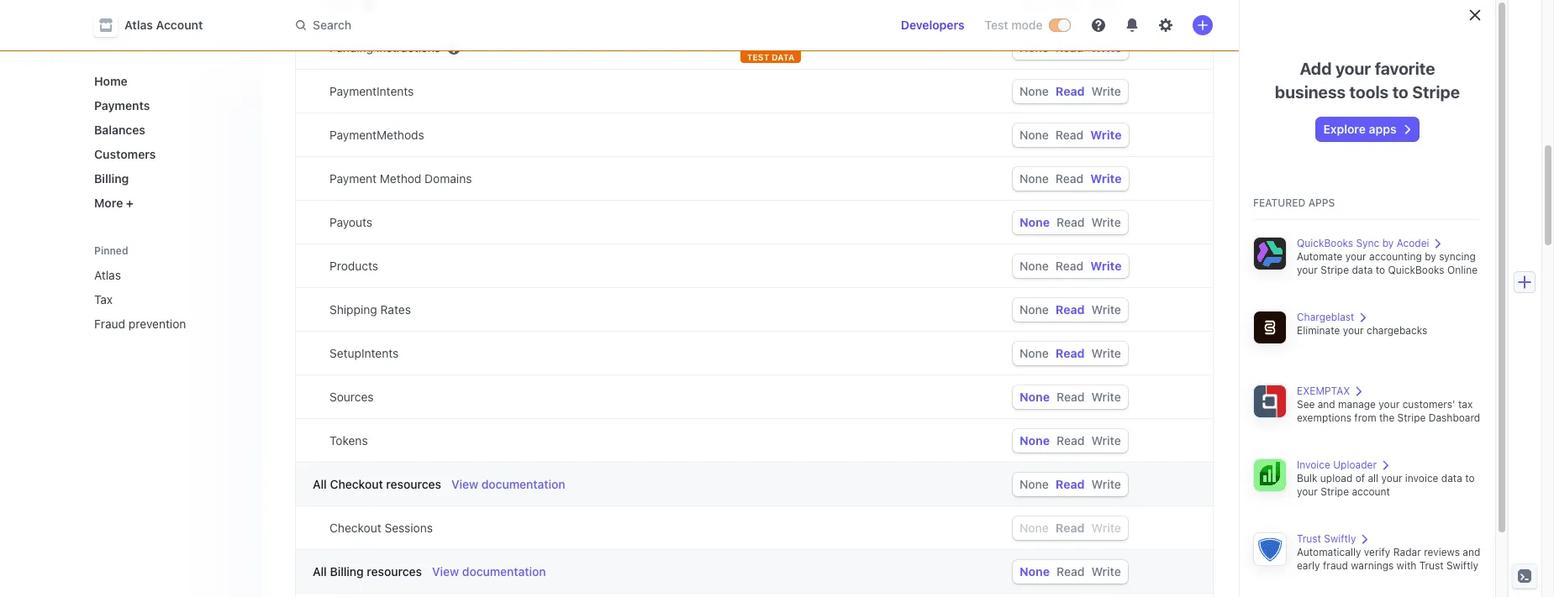 Task type: locate. For each thing, give the bounding box(es) containing it.
paymentintents
[[330, 84, 414, 98]]

1 vertical spatial view documentation link
[[432, 564, 546, 581]]

customers link
[[87, 140, 249, 168]]

0 vertical spatial checkout
[[330, 477, 383, 492]]

tools
[[1350, 82, 1389, 102]]

billing down checkout sessions
[[330, 565, 364, 579]]

6 none from the top
[[1020, 259, 1049, 273]]

1 vertical spatial swiftly
[[1447, 560, 1479, 572]]

1 horizontal spatial and
[[1463, 546, 1481, 559]]

explore apps
[[1323, 122, 1397, 136]]

none read write for shipping rates
[[1020, 303, 1121, 317]]

your up tools on the right top
[[1336, 59, 1371, 78]]

all
[[1368, 472, 1379, 485]]

0 vertical spatial by
[[1383, 237, 1394, 250]]

atlas inside the "atlas account" button
[[124, 18, 153, 32]]

Search search field
[[286, 10, 760, 41]]

1 vertical spatial documentation
[[462, 565, 546, 579]]

resources for all checkout resources
[[386, 477, 441, 492]]

quickbooks down accounting at right
[[1388, 264, 1445, 277]]

3 none read write from the top
[[1020, 128, 1122, 142]]

view documentation link for all billing resources
[[432, 564, 546, 581]]

to right "invoice"
[[1465, 472, 1475, 485]]

account
[[156, 18, 203, 32]]

write button for sources
[[1091, 390, 1121, 404]]

none button
[[1020, 40, 1049, 55], [1020, 84, 1049, 98], [1020, 128, 1049, 142], [1020, 171, 1049, 186], [1020, 215, 1050, 229], [1020, 259, 1049, 273], [1020, 303, 1049, 317], [1020, 346, 1049, 361], [1020, 390, 1050, 404], [1020, 434, 1050, 448], [1020, 477, 1049, 492], [1020, 565, 1050, 579]]

data
[[772, 52, 795, 62]]

to down accounting at right
[[1376, 264, 1385, 277]]

none button for payouts
[[1020, 215, 1050, 229]]

customers'
[[1403, 398, 1456, 411]]

3 none from the top
[[1020, 128, 1049, 142]]

0 vertical spatial and
[[1318, 398, 1335, 411]]

upload
[[1320, 472, 1353, 485]]

1 horizontal spatial trust
[[1419, 560, 1444, 572]]

none button for paymentmethods
[[1020, 128, 1049, 142]]

resources
[[386, 477, 441, 492], [367, 565, 422, 579]]

syncing
[[1439, 250, 1476, 263]]

tax
[[94, 293, 113, 307]]

2 none from the top
[[1020, 84, 1049, 98]]

write for payment method domains
[[1091, 171, 1122, 186]]

exemptions
[[1297, 412, 1352, 424]]

4 none button from the top
[[1020, 171, 1049, 186]]

sources
[[330, 390, 374, 404]]

atlas inside atlas link
[[94, 268, 121, 282]]

11 none read write from the top
[[1020, 477, 1121, 492]]

your right all
[[1381, 472, 1402, 485]]

10 none read write from the top
[[1020, 434, 1121, 448]]

stripe down upload
[[1321, 486, 1349, 498]]

1 horizontal spatial billing
[[330, 565, 364, 579]]

mode
[[1011, 18, 1043, 32]]

6 none read write from the top
[[1020, 259, 1122, 273]]

none for setupintents
[[1020, 346, 1049, 361]]

by down acodei on the right of the page
[[1425, 250, 1436, 263]]

read button for tokens
[[1057, 434, 1085, 448]]

stripe down favorite
[[1412, 82, 1460, 102]]

by inside automate your accounting by syncing your stripe data to quickbooks online
[[1425, 250, 1436, 263]]

0 vertical spatial atlas
[[124, 18, 153, 32]]

funding
[[330, 40, 373, 55]]

write button
[[1091, 40, 1122, 55], [1092, 84, 1121, 98], [1091, 128, 1122, 142], [1091, 171, 1122, 186], [1091, 215, 1121, 229], [1091, 259, 1122, 273], [1092, 303, 1121, 317], [1092, 346, 1121, 361], [1091, 390, 1121, 404], [1091, 434, 1121, 448], [1092, 477, 1121, 492], [1091, 565, 1121, 579]]

swiftly up automatically
[[1324, 533, 1356, 546]]

none for paymentmethods
[[1020, 128, 1049, 142]]

0 vertical spatial swiftly
[[1324, 533, 1356, 546]]

none button for sources
[[1020, 390, 1050, 404]]

5 none from the top
[[1020, 215, 1050, 229]]

quickbooks up the automate
[[1297, 237, 1353, 250]]

none for sources
[[1020, 390, 1050, 404]]

none read write for sources
[[1020, 390, 1121, 404]]

1 all from the top
[[313, 477, 327, 492]]

all for all billing resources
[[313, 565, 327, 579]]

data right "invoice"
[[1441, 472, 1462, 485]]

resources up sessions
[[386, 477, 441, 492]]

1 vertical spatial by
[[1425, 250, 1436, 263]]

chargeblast image
[[1253, 311, 1287, 345]]

trust down reviews
[[1419, 560, 1444, 572]]

write for payouts
[[1091, 215, 1121, 229]]

8 none button from the top
[[1020, 346, 1049, 361]]

1 vertical spatial billing
[[330, 565, 364, 579]]

exemptax image
[[1253, 385, 1287, 419]]

0 horizontal spatial to
[[1376, 264, 1385, 277]]

data
[[1352, 264, 1373, 277], [1441, 472, 1462, 485]]

quickbooks
[[1297, 237, 1353, 250], [1388, 264, 1445, 277]]

write button for shipping rates
[[1092, 303, 1121, 317]]

1 vertical spatial atlas
[[94, 268, 121, 282]]

view for all checkout resources
[[451, 477, 478, 492]]

9 none read write from the top
[[1020, 390, 1121, 404]]

0 vertical spatial trust
[[1297, 533, 1321, 546]]

read button for payouts
[[1057, 215, 1085, 229]]

products
[[330, 259, 378, 273]]

write for tokens
[[1091, 434, 1121, 448]]

quickbooks sync by acodei
[[1297, 237, 1429, 250]]

trust
[[1297, 533, 1321, 546], [1419, 560, 1444, 572]]

2 all from the top
[[313, 565, 327, 579]]

none button for paymentintents
[[1020, 84, 1049, 98]]

1 horizontal spatial to
[[1393, 82, 1409, 102]]

billing up more +
[[94, 171, 129, 186]]

1 vertical spatial view documentation
[[432, 565, 546, 579]]

0 horizontal spatial quickbooks
[[1297, 237, 1353, 250]]

1 vertical spatial view
[[432, 565, 459, 579]]

0 vertical spatial view documentation link
[[451, 477, 565, 493]]

read button for paymentintents
[[1056, 84, 1085, 98]]

stripe down customers'
[[1398, 412, 1426, 424]]

atlas left account
[[124, 18, 153, 32]]

1 horizontal spatial swiftly
[[1447, 560, 1479, 572]]

0 vertical spatial data
[[1352, 264, 1373, 277]]

swiftly down reviews
[[1447, 560, 1479, 572]]

0 horizontal spatial swiftly
[[1324, 533, 1356, 546]]

9 none from the top
[[1020, 390, 1050, 404]]

0 vertical spatial view documentation
[[451, 477, 565, 492]]

none read write for paymentintents
[[1020, 84, 1121, 98]]

8 none read write from the top
[[1020, 346, 1121, 361]]

0 vertical spatial all
[[313, 477, 327, 492]]

0 vertical spatial billing
[[94, 171, 129, 186]]

fraud
[[94, 317, 125, 331]]

2 checkout from the top
[[330, 521, 381, 535]]

1 vertical spatial quickbooks
[[1388, 264, 1445, 277]]

radar
[[1393, 546, 1421, 559]]

checkout down tokens
[[330, 477, 383, 492]]

fraud prevention link
[[87, 310, 249, 338]]

0 vertical spatial to
[[1393, 82, 1409, 102]]

pinned element
[[87, 261, 249, 338]]

and up the exemptions
[[1318, 398, 1335, 411]]

resources down checkout sessions
[[367, 565, 422, 579]]

0 horizontal spatial data
[[1352, 264, 1373, 277]]

settings image
[[1159, 18, 1172, 32]]

1 vertical spatial all
[[313, 565, 327, 579]]

read for payment method domains
[[1056, 171, 1084, 186]]

checkout up all billing resources
[[330, 521, 381, 535]]

checkout sessions
[[330, 521, 433, 535]]

your
[[1336, 59, 1371, 78], [1346, 250, 1367, 263], [1297, 264, 1318, 277], [1343, 324, 1364, 337], [1379, 398, 1400, 411], [1381, 472, 1402, 485], [1297, 486, 1318, 498]]

0 vertical spatial resources
[[386, 477, 441, 492]]

data inside bulk upload of all your invoice data to your stripe account
[[1441, 472, 1462, 485]]

1 horizontal spatial data
[[1441, 472, 1462, 485]]

0 vertical spatial view
[[451, 477, 478, 492]]

7 none from the top
[[1020, 303, 1049, 317]]

10 none from the top
[[1020, 434, 1050, 448]]

write button for paymentintents
[[1092, 84, 1121, 98]]

0 horizontal spatial atlas
[[94, 268, 121, 282]]

read button
[[1056, 40, 1084, 55], [1056, 84, 1085, 98], [1056, 128, 1084, 142], [1056, 171, 1084, 186], [1057, 215, 1085, 229], [1056, 259, 1084, 273], [1056, 303, 1085, 317], [1056, 346, 1085, 361], [1057, 390, 1085, 404], [1057, 434, 1085, 448], [1056, 477, 1085, 492], [1057, 565, 1085, 579]]

4 none from the top
[[1020, 171, 1049, 186]]

none read write for payouts
[[1020, 215, 1121, 229]]

2 horizontal spatial to
[[1465, 472, 1475, 485]]

none for payouts
[[1020, 215, 1050, 229]]

read button for products
[[1056, 259, 1084, 273]]

2 none button from the top
[[1020, 84, 1049, 98]]

documentation
[[481, 477, 565, 492], [462, 565, 546, 579]]

1 horizontal spatial quickbooks
[[1388, 264, 1445, 277]]

core navigation links element
[[87, 67, 249, 217]]

automatically
[[1297, 546, 1361, 559]]

1 none button from the top
[[1020, 40, 1049, 55]]

2 none read write from the top
[[1020, 84, 1121, 98]]

rates
[[380, 303, 411, 317]]

none for paymentintents
[[1020, 84, 1049, 98]]

of
[[1356, 472, 1365, 485]]

read for products
[[1056, 259, 1084, 273]]

and inside automatically verify radar reviews and early fraud warnings with trust swiftly
[[1463, 546, 1481, 559]]

quickbooks inside automate your accounting by syncing your stripe data to quickbooks online
[[1388, 264, 1445, 277]]

payment method domains
[[330, 171, 472, 186]]

more
[[94, 196, 123, 210]]

10 none button from the top
[[1020, 434, 1050, 448]]

write for sources
[[1091, 390, 1121, 404]]

0 vertical spatial quickbooks
[[1297, 237, 1353, 250]]

invoice
[[1405, 472, 1439, 485]]

none for shipping rates
[[1020, 303, 1049, 317]]

customers
[[94, 147, 156, 161]]

to
[[1393, 82, 1409, 102], [1376, 264, 1385, 277], [1465, 472, 1475, 485]]

and right reviews
[[1463, 546, 1481, 559]]

1 horizontal spatial atlas
[[124, 18, 153, 32]]

checkout
[[330, 477, 383, 492], [330, 521, 381, 535]]

setupintents
[[330, 346, 399, 361]]

domains
[[425, 171, 472, 186]]

none read write for setupintents
[[1020, 346, 1121, 361]]

0 vertical spatial documentation
[[481, 477, 565, 492]]

to down favorite
[[1393, 82, 1409, 102]]

test
[[747, 52, 769, 62]]

warnings
[[1351, 560, 1394, 572]]

none
[[1020, 40, 1049, 55], [1020, 84, 1049, 98], [1020, 128, 1049, 142], [1020, 171, 1049, 186], [1020, 215, 1050, 229], [1020, 259, 1049, 273], [1020, 303, 1049, 317], [1020, 346, 1049, 361], [1020, 390, 1050, 404], [1020, 434, 1050, 448], [1020, 477, 1049, 492], [1020, 565, 1050, 579]]

your up the
[[1379, 398, 1400, 411]]

trust up automatically
[[1297, 533, 1321, 546]]

funding instructions
[[330, 40, 441, 55]]

7 none read write from the top
[[1020, 303, 1121, 317]]

12 none button from the top
[[1020, 565, 1050, 579]]

4 none read write from the top
[[1020, 171, 1122, 186]]

write for setupintents
[[1092, 346, 1121, 361]]

write button for products
[[1091, 259, 1122, 273]]

1 vertical spatial resources
[[367, 565, 422, 579]]

reviews
[[1424, 546, 1460, 559]]

2 vertical spatial to
[[1465, 472, 1475, 485]]

atlas for atlas account
[[124, 18, 153, 32]]

atlas
[[124, 18, 153, 32], [94, 268, 121, 282]]

read button for shipping rates
[[1056, 303, 1085, 317]]

none read write
[[1020, 40, 1122, 55], [1020, 84, 1121, 98], [1020, 128, 1122, 142], [1020, 171, 1122, 186], [1020, 215, 1121, 229], [1020, 259, 1122, 273], [1020, 303, 1121, 317], [1020, 346, 1121, 361], [1020, 390, 1121, 404], [1020, 434, 1121, 448], [1020, 477, 1121, 492], [1020, 565, 1121, 579]]

1 vertical spatial to
[[1376, 264, 1385, 277]]

none for products
[[1020, 259, 1049, 273]]

the
[[1379, 412, 1395, 424]]

6 none button from the top
[[1020, 259, 1049, 273]]

automate
[[1297, 250, 1343, 263]]

write button for setupintents
[[1092, 346, 1121, 361]]

1 vertical spatial trust
[[1419, 560, 1444, 572]]

account
[[1352, 486, 1390, 498]]

view
[[451, 477, 478, 492], [432, 565, 459, 579]]

to inside bulk upload of all your invoice data to your stripe account
[[1465, 472, 1475, 485]]

1 vertical spatial data
[[1441, 472, 1462, 485]]

8 none from the top
[[1020, 346, 1049, 361]]

stripe down the automate
[[1321, 264, 1349, 277]]

1 horizontal spatial by
[[1425, 250, 1436, 263]]

view documentation for all billing resources
[[432, 565, 546, 579]]

by up accounting at right
[[1383, 237, 1394, 250]]

swiftly
[[1324, 533, 1356, 546], [1447, 560, 1479, 572]]

1 vertical spatial checkout
[[330, 521, 381, 535]]

apps
[[1309, 197, 1335, 209]]

your down bulk
[[1297, 486, 1318, 498]]

data down quickbooks sync by acodei
[[1352, 264, 1373, 277]]

9 none button from the top
[[1020, 390, 1050, 404]]

5 none button from the top
[[1020, 215, 1050, 229]]

payment
[[330, 171, 377, 186]]

none for payment method domains
[[1020, 171, 1049, 186]]

all for all checkout resources
[[313, 477, 327, 492]]

none button for setupintents
[[1020, 346, 1049, 361]]

manage
[[1338, 398, 1376, 411]]

0 horizontal spatial billing
[[94, 171, 129, 186]]

write for paymentintents
[[1092, 84, 1121, 98]]

5 none read write from the top
[[1020, 215, 1121, 229]]

3 none button from the top
[[1020, 128, 1049, 142]]

shipping
[[330, 303, 377, 317]]

view documentation link
[[451, 477, 565, 493], [432, 564, 546, 581]]

stripe
[[1412, 82, 1460, 102], [1321, 264, 1349, 277], [1398, 412, 1426, 424], [1321, 486, 1349, 498]]

1 vertical spatial and
[[1463, 546, 1481, 559]]

method
[[380, 171, 421, 186]]

0 horizontal spatial and
[[1318, 398, 1335, 411]]

atlas down pinned
[[94, 268, 121, 282]]

business
[[1275, 82, 1346, 102]]

payments link
[[87, 92, 249, 119]]

7 none button from the top
[[1020, 303, 1049, 317]]



Task type: describe. For each thing, give the bounding box(es) containing it.
stripe inside bulk upload of all your invoice data to your stripe account
[[1321, 486, 1349, 498]]

payouts
[[330, 215, 372, 229]]

home
[[94, 74, 127, 88]]

write button for tokens
[[1091, 434, 1121, 448]]

11 none button from the top
[[1020, 477, 1049, 492]]

favorite
[[1375, 59, 1435, 78]]

Search text field
[[286, 10, 760, 41]]

read button for payment method domains
[[1056, 171, 1084, 186]]

11 none from the top
[[1020, 477, 1049, 492]]

fraud
[[1323, 560, 1348, 572]]

+
[[126, 196, 134, 210]]

help image
[[1091, 18, 1105, 32]]

resources for all billing resources
[[367, 565, 422, 579]]

prevention
[[128, 317, 186, 331]]

atlas account button
[[94, 13, 220, 37]]

early
[[1297, 560, 1320, 572]]

chargebacks
[[1367, 324, 1428, 337]]

explore
[[1323, 122, 1366, 136]]

read for sources
[[1057, 390, 1085, 404]]

bulk
[[1297, 472, 1318, 485]]

atlas for atlas
[[94, 268, 121, 282]]

documentation for all billing resources
[[462, 565, 546, 579]]

paymentmethods
[[330, 128, 424, 142]]

stripe inside automate your accounting by syncing your stripe data to quickbooks online
[[1321, 264, 1349, 277]]

trust inside automatically verify radar reviews and early fraud warnings with trust swiftly
[[1419, 560, 1444, 572]]

view for all billing resources
[[432, 565, 459, 579]]

read button for paymentmethods
[[1056, 128, 1084, 142]]

none read write for tokens
[[1020, 434, 1121, 448]]

invoice
[[1297, 459, 1331, 472]]

read button for sources
[[1057, 390, 1085, 404]]

tokens
[[330, 434, 368, 448]]

instructions
[[376, 40, 441, 55]]

sessions
[[385, 521, 433, 535]]

explore apps link
[[1317, 118, 1418, 141]]

eliminate your chargebacks
[[1297, 324, 1428, 337]]

none read write for payment method domains
[[1020, 171, 1122, 186]]

see
[[1297, 398, 1315, 411]]

online
[[1447, 264, 1478, 277]]

none button for shipping rates
[[1020, 303, 1049, 317]]

view documentation for all checkout resources
[[451, 477, 565, 492]]

your inside add your favorite business tools to stripe
[[1336, 59, 1371, 78]]

read for payouts
[[1057, 215, 1085, 229]]

write button for paymentmethods
[[1091, 128, 1122, 142]]

add your favorite business tools to stripe
[[1275, 59, 1460, 102]]

test mode
[[985, 18, 1043, 32]]

pinned
[[94, 245, 128, 257]]

bulk upload of all your invoice data to your stripe account
[[1297, 472, 1475, 498]]

view documentation link for all checkout resources
[[451, 477, 565, 493]]

developers link
[[894, 12, 971, 39]]

add
[[1300, 59, 1332, 78]]

read for setupintents
[[1056, 346, 1085, 361]]

your down the automate
[[1297, 264, 1318, 277]]

your down chargeblast
[[1343, 324, 1364, 337]]

write for paymentmethods
[[1091, 128, 1122, 142]]

documentation for all checkout resources
[[481, 477, 565, 492]]

all billing resources
[[313, 565, 422, 579]]

none button for payment method domains
[[1020, 171, 1049, 186]]

sync
[[1356, 237, 1380, 250]]

apps
[[1369, 122, 1397, 136]]

write button for payment method domains
[[1091, 171, 1122, 186]]

fraud prevention
[[94, 317, 186, 331]]

see and manage your customers' tax exemptions from the stripe dashboard
[[1297, 398, 1480, 424]]

read for shipping rates
[[1056, 303, 1085, 317]]

atlas account
[[124, 18, 203, 32]]

none button for tokens
[[1020, 434, 1050, 448]]

to inside automate your accounting by syncing your stripe data to quickbooks online
[[1376, 264, 1385, 277]]

none read write for products
[[1020, 259, 1122, 273]]

exemptax
[[1297, 385, 1350, 398]]

swiftly inside automatically verify radar reviews and early fraud warnings with trust swiftly
[[1447, 560, 1479, 572]]

accounting
[[1369, 250, 1422, 263]]

automatically verify radar reviews and early fraud warnings with trust swiftly
[[1297, 546, 1481, 572]]

uploader
[[1333, 459, 1377, 472]]

read for paymentintents
[[1056, 84, 1085, 98]]

payments
[[94, 98, 150, 113]]

0 horizontal spatial by
[[1383, 237, 1394, 250]]

featured
[[1253, 197, 1306, 209]]

your inside see and manage your customers' tax exemptions from the stripe dashboard
[[1379, 398, 1400, 411]]

write for products
[[1091, 259, 1122, 273]]

stripe inside see and manage your customers' tax exemptions from the stripe dashboard
[[1398, 412, 1426, 424]]

quickbooks sync by acodei image
[[1253, 237, 1287, 271]]

automate your accounting by syncing your stripe data to quickbooks online
[[1297, 250, 1478, 277]]

tax link
[[87, 286, 249, 314]]

1 none from the top
[[1020, 40, 1049, 55]]

12 none read write from the top
[[1020, 565, 1121, 579]]

featured apps
[[1253, 197, 1335, 209]]

write for shipping rates
[[1092, 303, 1121, 317]]

dashboard
[[1429, 412, 1480, 424]]

eliminate
[[1297, 324, 1340, 337]]

pinned navigation links element
[[87, 237, 252, 338]]

read for tokens
[[1057, 434, 1085, 448]]

balances
[[94, 123, 145, 137]]

invoice uploader
[[1297, 459, 1377, 472]]

none for tokens
[[1020, 434, 1050, 448]]

trust swiftly image
[[1253, 533, 1287, 567]]

none read write for paymentmethods
[[1020, 128, 1122, 142]]

12 none from the top
[[1020, 565, 1050, 579]]

with
[[1397, 560, 1417, 572]]

invoice uploader image
[[1253, 459, 1287, 493]]

billing link
[[87, 165, 249, 192]]

read for paymentmethods
[[1056, 128, 1084, 142]]

from
[[1354, 412, 1377, 424]]

billing inside the core navigation links element
[[94, 171, 129, 186]]

developers
[[901, 18, 965, 32]]

1 none read write from the top
[[1020, 40, 1122, 55]]

1 checkout from the top
[[330, 477, 383, 492]]

your down quickbooks sync by acodei
[[1346, 250, 1367, 263]]

to inside add your favorite business tools to stripe
[[1393, 82, 1409, 102]]

test data
[[747, 52, 795, 62]]

and inside see and manage your customers' tax exemptions from the stripe dashboard
[[1318, 398, 1335, 411]]

more +
[[94, 196, 134, 210]]

atlas link
[[87, 261, 249, 289]]

write button for payouts
[[1091, 215, 1121, 229]]

test
[[985, 18, 1008, 32]]

acodei
[[1397, 237, 1429, 250]]

stripe inside add your favorite business tools to stripe
[[1412, 82, 1460, 102]]

chargeblast
[[1297, 311, 1355, 324]]

read button for setupintents
[[1056, 346, 1085, 361]]

balances link
[[87, 116, 249, 144]]

home link
[[87, 67, 249, 95]]

0 horizontal spatial trust
[[1297, 533, 1321, 546]]

trust swiftly
[[1297, 533, 1356, 546]]

data inside automate your accounting by syncing your stripe data to quickbooks online
[[1352, 264, 1373, 277]]

none button for products
[[1020, 259, 1049, 273]]

tax
[[1458, 398, 1473, 411]]

shipping rates
[[330, 303, 411, 317]]

verify
[[1364, 546, 1391, 559]]



Task type: vqa. For each thing, say whether or not it's contained in the screenshot.
Starting within Shows starting and ending balance in your Stripe account. Starting balance is the sum of your available balance and pending balance. Changes to your balance come from activity (see the
no



